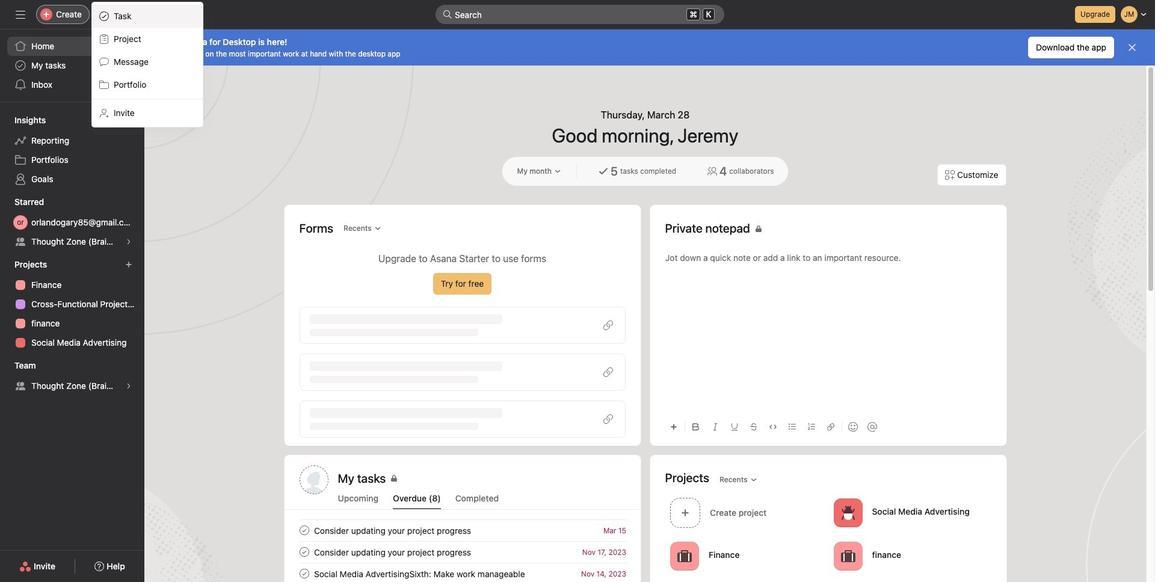 Task type: describe. For each thing, give the bounding box(es) containing it.
Mark complete checkbox
[[297, 567, 312, 582]]

bulleted list image
[[789, 424, 796, 431]]

mark complete image
[[297, 567, 312, 582]]

teams element
[[0, 355, 144, 399]]

2 mark complete image from the top
[[297, 545, 312, 560]]

Search tasks, projects, and more text field
[[436, 5, 725, 24]]

insights element
[[0, 110, 144, 191]]

2 mark complete checkbox from the top
[[297, 545, 312, 560]]

starred element
[[0, 191, 144, 254]]

hide sidebar image
[[16, 10, 25, 19]]

prominent image
[[443, 10, 453, 19]]

strikethrough image
[[750, 424, 758, 431]]

emoji image
[[849, 423, 858, 432]]

1 mark complete image from the top
[[297, 524, 312, 538]]

underline image
[[731, 424, 738, 431]]

code image
[[770, 424, 777, 431]]



Task type: locate. For each thing, give the bounding box(es) containing it.
list item
[[666, 495, 829, 532], [285, 520, 641, 542], [285, 542, 641, 564], [285, 564, 641, 583]]

2 briefcase image from the left
[[841, 549, 856, 564]]

1 vertical spatial see details, thought zone (brainstorm space) image
[[125, 383, 132, 390]]

insert an object image
[[670, 424, 678, 431]]

bold image
[[693, 424, 700, 431]]

add profile photo image
[[300, 466, 328, 495]]

mark complete image
[[297, 524, 312, 538], [297, 545, 312, 560]]

at mention image
[[868, 423, 878, 432]]

dismiss image
[[1128, 43, 1138, 52]]

see details, thought zone (brainstorm space) image
[[125, 238, 132, 246], [125, 383, 132, 390]]

link image
[[828, 424, 835, 431]]

2 see details, thought zone (brainstorm space) image from the top
[[125, 383, 132, 390]]

1 vertical spatial mark complete checkbox
[[297, 545, 312, 560]]

see details, thought zone (brainstorm space) image inside the teams element
[[125, 383, 132, 390]]

1 briefcase image from the left
[[678, 549, 692, 564]]

1 horizontal spatial briefcase image
[[841, 549, 856, 564]]

1 mark complete checkbox from the top
[[297, 524, 312, 538]]

global element
[[0, 30, 144, 102]]

0 vertical spatial see details, thought zone (brainstorm space) image
[[125, 238, 132, 246]]

menu item
[[92, 5, 203, 28]]

see details, thought zone (brainstorm space) image inside starred "element"
[[125, 238, 132, 246]]

italics image
[[712, 424, 719, 431]]

0 horizontal spatial briefcase image
[[678, 549, 692, 564]]

numbered list image
[[808, 424, 816, 431]]

None field
[[436, 5, 725, 24]]

1 see details, thought zone (brainstorm space) image from the top
[[125, 238, 132, 246]]

1 vertical spatial mark complete image
[[297, 545, 312, 560]]

bug image
[[841, 506, 856, 520]]

briefcase image
[[678, 549, 692, 564], [841, 549, 856, 564]]

projects element
[[0, 254, 144, 355]]

0 vertical spatial mark complete image
[[297, 524, 312, 538]]

0 vertical spatial mark complete checkbox
[[297, 524, 312, 538]]

new project or portfolio image
[[125, 261, 132, 269]]

toolbar
[[666, 414, 992, 441]]

Mark complete checkbox
[[297, 524, 312, 538], [297, 545, 312, 560]]



Task type: vqa. For each thing, say whether or not it's contained in the screenshot.
See details, Thought Zone (Brainstorm Space) icon
yes



